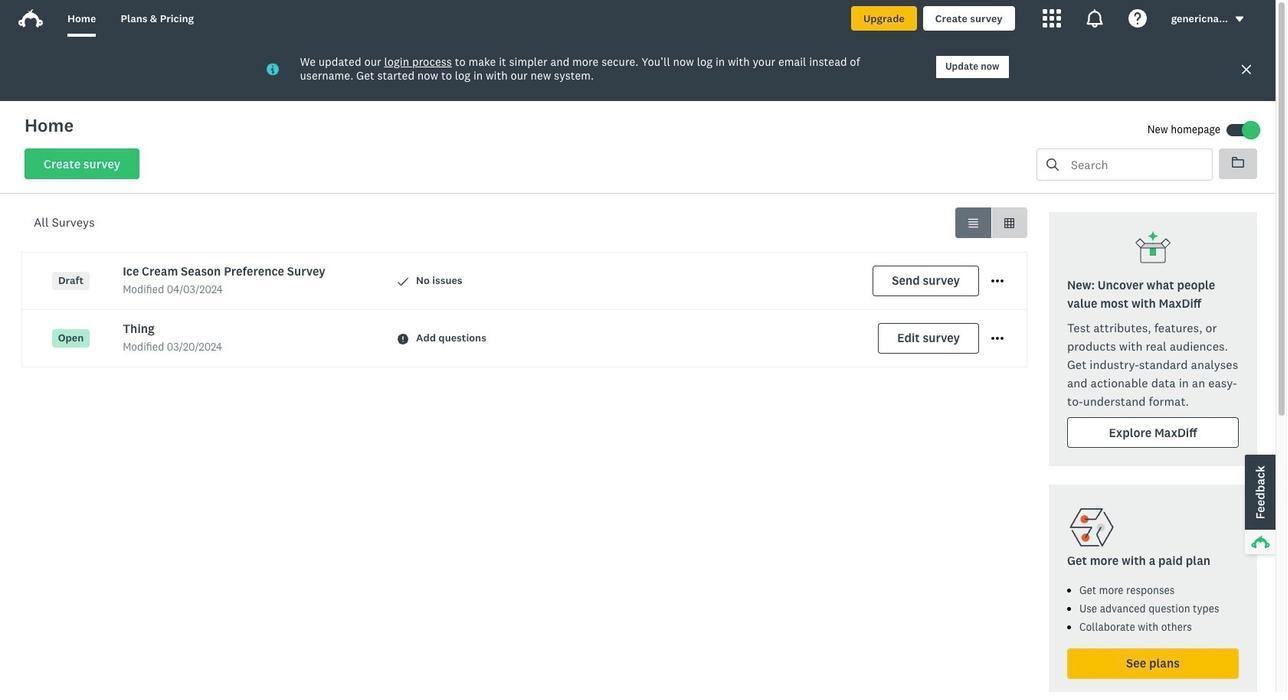 Task type: locate. For each thing, give the bounding box(es) containing it.
notification center icon image
[[1086, 9, 1104, 28]]

search image
[[1047, 159, 1059, 171]]

open menu image
[[992, 275, 1004, 288], [992, 337, 1004, 341]]

1 open menu image from the top
[[992, 275, 1004, 288]]

1 vertical spatial open menu image
[[992, 337, 1004, 341]]

search image
[[1047, 159, 1059, 171]]

dropdown arrow icon image
[[1235, 14, 1246, 25], [1236, 17, 1244, 22]]

products icon image
[[1043, 9, 1061, 28], [1043, 9, 1061, 28]]

2 open menu image from the top
[[992, 333, 1004, 345]]

1 vertical spatial open menu image
[[992, 333, 1004, 345]]

1 brand logo image from the top
[[18, 6, 43, 31]]

2 open menu image from the top
[[992, 337, 1004, 341]]

warning image
[[398, 334, 409, 345]]

group
[[956, 208, 1028, 238]]

0 vertical spatial open menu image
[[992, 280, 1004, 283]]

0 vertical spatial open menu image
[[992, 275, 1004, 288]]

open menu image
[[992, 280, 1004, 283], [992, 333, 1004, 345]]

brand logo image
[[18, 6, 43, 31], [18, 9, 43, 28]]



Task type: vqa. For each thing, say whether or not it's contained in the screenshot.
No issues IMAGE on the top
yes



Task type: describe. For each thing, give the bounding box(es) containing it.
2 brand logo image from the top
[[18, 9, 43, 28]]

1 open menu image from the top
[[992, 280, 1004, 283]]

Search text field
[[1059, 149, 1213, 180]]

folders image
[[1233, 157, 1245, 168]]

folders image
[[1233, 156, 1245, 169]]

response based pricing icon image
[[1068, 504, 1117, 553]]

x image
[[1241, 63, 1253, 75]]

help icon image
[[1129, 9, 1147, 28]]

no issues image
[[398, 276, 409, 287]]

max diff icon image
[[1135, 231, 1172, 268]]



